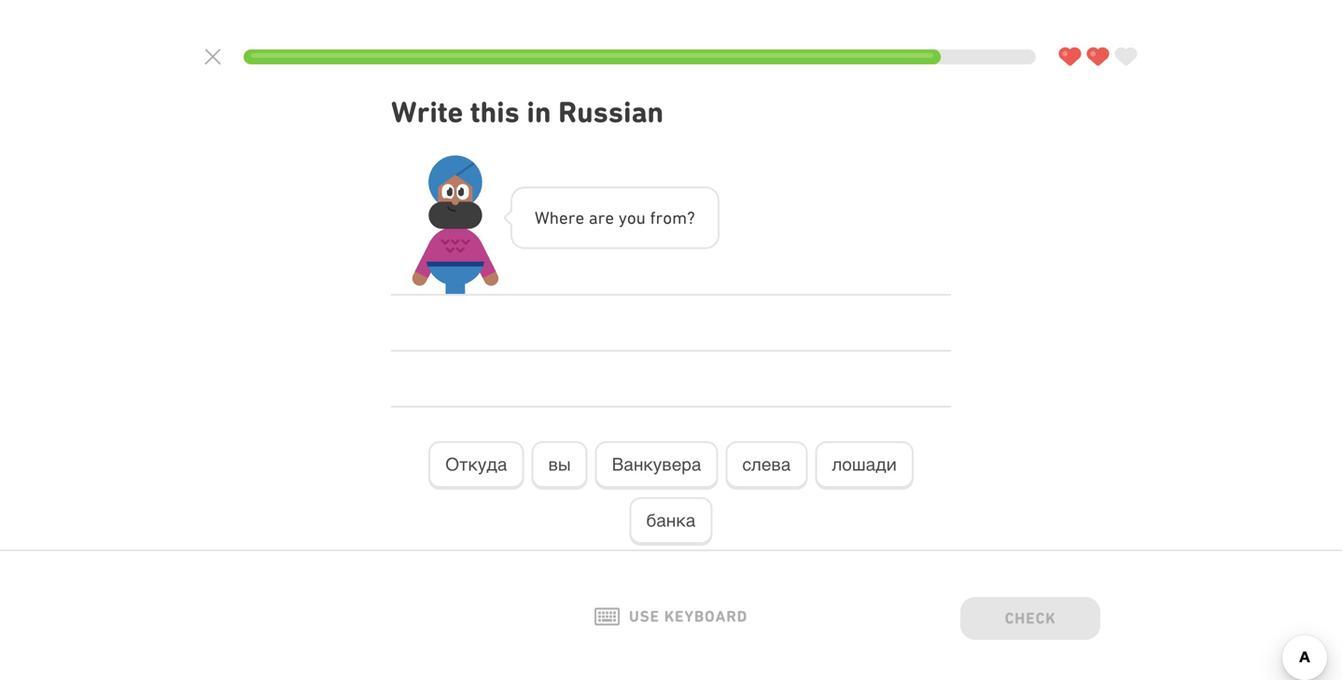 Task type: describe. For each thing, give the bounding box(es) containing it.
a r e
[[589, 208, 614, 228]]

w h e r e
[[535, 208, 584, 228]]

use
[[629, 608, 660, 626]]

e for a
[[605, 208, 614, 228]]

ванкувера button
[[595, 442, 718, 490]]

слева button
[[726, 442, 808, 490]]

w
[[535, 208, 549, 228]]

write
[[391, 95, 463, 129]]

y
[[619, 208, 627, 228]]

лошади
[[832, 455, 897, 475]]

m
[[672, 208, 687, 228]]

russian
[[558, 95, 664, 129]]

ванкувера
[[612, 455, 701, 475]]

f
[[650, 208, 656, 228]]

write this in russian
[[391, 95, 664, 129]]

in
[[527, 95, 551, 129]]

1 o from the left
[[627, 208, 636, 228]]

check
[[1005, 609, 1056, 628]]

банка button
[[630, 498, 713, 546]]

слева
[[742, 455, 791, 475]]

откуда
[[445, 455, 507, 475]]



Task type: vqa. For each thing, say whether or not it's contained in the screenshot.
Ванкувера
yes



Task type: locate. For each thing, give the bounding box(es) containing it.
r
[[568, 208, 575, 228], [598, 208, 605, 228], [656, 208, 663, 228]]

o
[[627, 208, 636, 228], [663, 208, 672, 228]]

o right f
[[663, 208, 672, 228]]

e left y
[[605, 208, 614, 228]]

e left 'a'
[[575, 208, 584, 228]]

e for w
[[559, 208, 568, 228]]

откуда button
[[429, 442, 524, 490]]

r left y
[[598, 208, 605, 228]]

y o u f r o m ?
[[619, 208, 695, 228]]

1 horizontal spatial e
[[575, 208, 584, 228]]

банка
[[647, 511, 696, 531]]

u
[[636, 208, 646, 228]]

0 horizontal spatial r
[[568, 208, 575, 228]]

0 horizontal spatial o
[[627, 208, 636, 228]]

лошади button
[[815, 442, 914, 490]]

check button
[[960, 597, 1100, 644]]

?
[[687, 208, 695, 228]]

keyboard
[[664, 608, 748, 626]]

3 e from the left
[[605, 208, 614, 228]]

1 r from the left
[[568, 208, 575, 228]]

r right h
[[568, 208, 575, 228]]

1 e from the left
[[559, 208, 568, 228]]

2 o from the left
[[663, 208, 672, 228]]

this
[[470, 95, 520, 129]]

e
[[559, 208, 568, 228], [575, 208, 584, 228], [605, 208, 614, 228]]

2 horizontal spatial r
[[656, 208, 663, 228]]

3 r from the left
[[656, 208, 663, 228]]

вы button
[[532, 442, 588, 490]]

2 e from the left
[[575, 208, 584, 228]]

0 horizontal spatial e
[[559, 208, 568, 228]]

use keyboard
[[629, 608, 748, 626]]

2 r from the left
[[598, 208, 605, 228]]

progress bar
[[244, 49, 1036, 64]]

use keyboard button
[[594, 608, 748, 626]]

1 horizontal spatial o
[[663, 208, 672, 228]]

2 horizontal spatial e
[[605, 208, 614, 228]]

h
[[549, 208, 559, 228]]

a
[[589, 208, 598, 228]]

r right 'u'
[[656, 208, 663, 228]]

e right w
[[559, 208, 568, 228]]

вы
[[548, 455, 571, 475]]

1 horizontal spatial r
[[598, 208, 605, 228]]

o left f
[[627, 208, 636, 228]]



